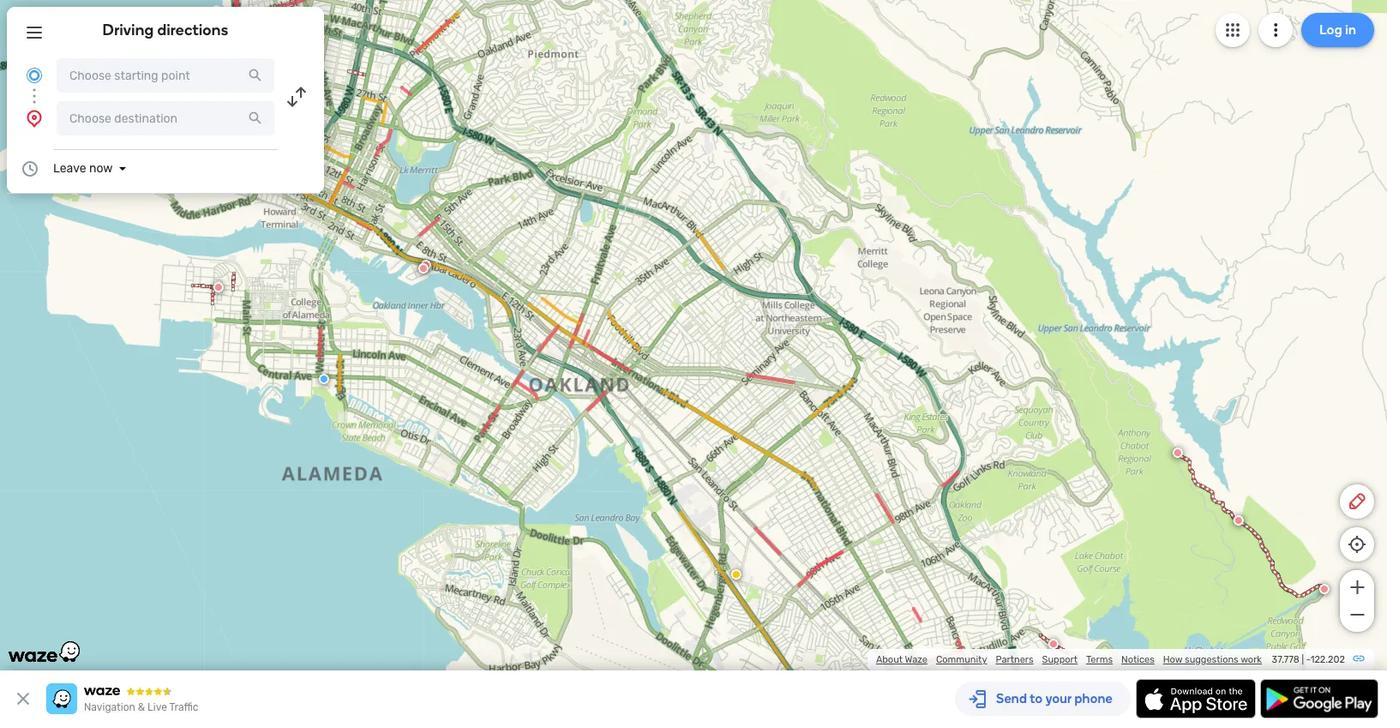 Task type: describe. For each thing, give the bounding box(es) containing it.
x image
[[13, 689, 33, 709]]

notices
[[1122, 654, 1155, 666]]

|
[[1302, 654, 1305, 666]]

37.778
[[1272, 654, 1300, 666]]

122.202
[[1311, 654, 1346, 666]]

1 horizontal spatial road closed image
[[1173, 448, 1183, 458]]

about
[[876, 654, 903, 666]]

current location image
[[24, 65, 45, 86]]

community
[[937, 654, 988, 666]]

terms link
[[1087, 654, 1113, 666]]

waze
[[905, 654, 928, 666]]

suggestions
[[1185, 654, 1239, 666]]

zoom out image
[[1347, 605, 1368, 625]]

pencil image
[[1347, 491, 1368, 512]]

about waze link
[[876, 654, 928, 666]]

community link
[[937, 654, 988, 666]]

link image
[[1353, 652, 1366, 666]]

37.778 | -122.202
[[1272, 654, 1346, 666]]

police image
[[319, 374, 329, 384]]

directions
[[157, 21, 229, 39]]

about waze community partners support terms notices how suggestions work
[[876, 654, 1263, 666]]

support link
[[1043, 654, 1078, 666]]

-
[[1307, 654, 1311, 666]]

clock image
[[20, 159, 40, 179]]

terms
[[1087, 654, 1113, 666]]

now
[[89, 161, 113, 176]]

how
[[1164, 654, 1183, 666]]

Choose destination text field
[[57, 101, 274, 136]]

0 horizontal spatial road closed image
[[418, 263, 429, 274]]



Task type: locate. For each thing, give the bounding box(es) containing it.
driving directions
[[103, 21, 229, 39]]

driving
[[103, 21, 154, 39]]

zoom in image
[[1347, 577, 1368, 598]]

location image
[[24, 108, 45, 129]]

partners
[[996, 654, 1034, 666]]

1 vertical spatial road closed image
[[1173, 448, 1183, 458]]

work
[[1241, 654, 1263, 666]]

navigation
[[84, 702, 135, 714]]

navigation & live traffic
[[84, 702, 198, 714]]

live
[[148, 702, 167, 714]]

hazard image
[[731, 570, 742, 580]]

notices link
[[1122, 654, 1155, 666]]

traffic
[[169, 702, 198, 714]]

road closed image
[[421, 260, 431, 270], [213, 282, 224, 293], [1234, 516, 1244, 526], [1320, 584, 1330, 594], [1049, 639, 1059, 649]]

leave
[[53, 161, 86, 176]]

&
[[138, 702, 145, 714]]

0 vertical spatial road closed image
[[418, 263, 429, 274]]

Choose starting point text field
[[57, 58, 274, 93]]

leave now
[[53, 161, 113, 176]]

how suggestions work link
[[1164, 654, 1263, 666]]

partners link
[[996, 654, 1034, 666]]

support
[[1043, 654, 1078, 666]]

road closed image
[[418, 263, 429, 274], [1173, 448, 1183, 458]]



Task type: vqa. For each thing, say whether or not it's contained in the screenshot.
37.778 at the right bottom of page
yes



